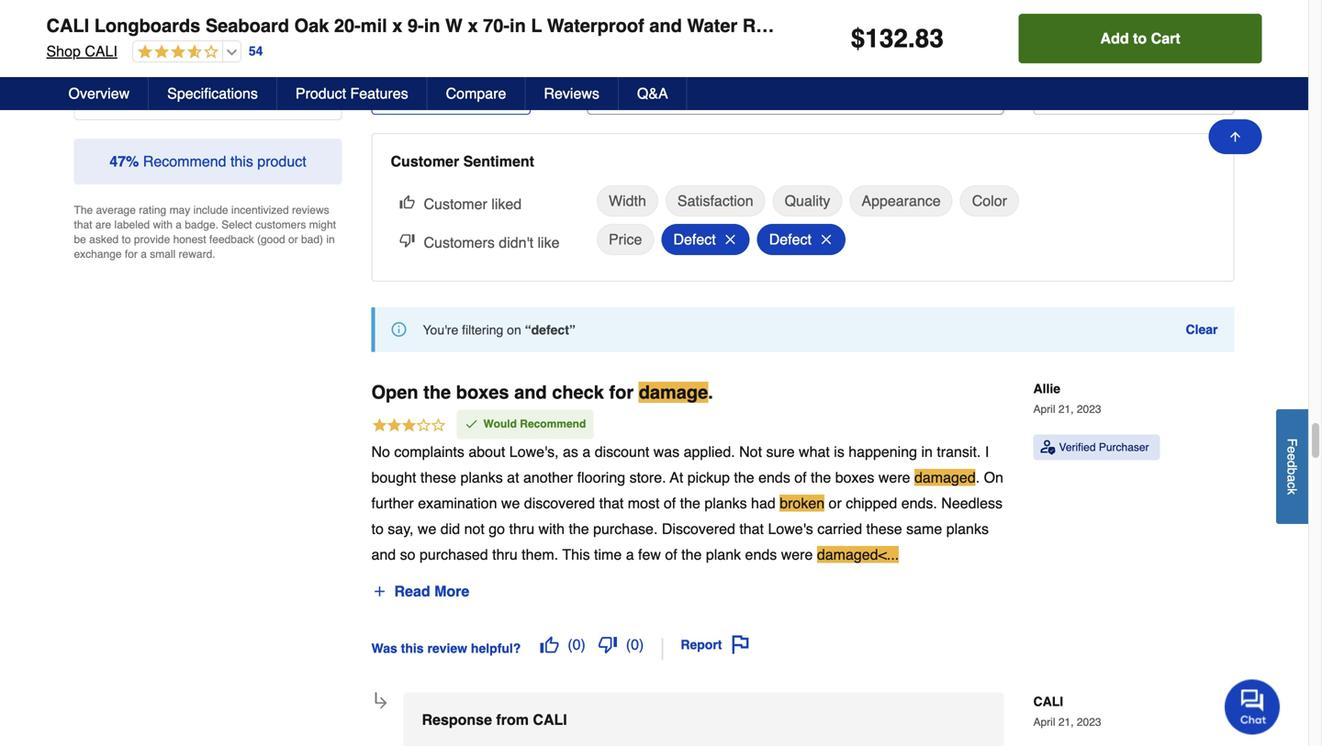 Task type: vqa. For each thing, say whether or not it's contained in the screenshot.
1st e from the top
yes



Task type: locate. For each thing, give the bounding box(es) containing it.
cali longboards seaboard oak 20-mil x 9-in w x 70-in l waterproof and water resistant interlocking luxury vinyl plank flooring (26.62-sq ft/ car
[[46, 15, 1322, 36]]

21, for allie
[[1059, 403, 1074, 416]]

0 vertical spatial thru
[[509, 520, 534, 537]]

appearance button
[[850, 186, 953, 217]]

vinyl
[[1006, 15, 1049, 36]]

0 vertical spatial this
[[230, 153, 253, 170]]

ends down sure
[[759, 469, 790, 486]]

0 horizontal spatial (
[[568, 636, 573, 653]]

e
[[1285, 446, 1300, 454], [1285, 454, 1300, 461]]

f e e d b a c k
[[1285, 439, 1300, 495]]

close image
[[819, 232, 834, 247]]

appearance
[[862, 192, 941, 209]]

0 horizontal spatial to
[[122, 233, 131, 246]]

to inside add to cart 'button'
[[1133, 30, 1147, 47]]

to right "add"
[[1133, 30, 1147, 47]]

0 vertical spatial these
[[420, 469, 456, 486]]

2 x from the left
[[468, 15, 478, 36]]

average
[[96, 204, 136, 217]]

boxes down is
[[835, 469, 874, 486]]

customer
[[391, 153, 459, 170], [424, 196, 487, 213]]

boxes
[[456, 382, 509, 403], [835, 469, 874, 486]]

1 april from the top
[[1033, 403, 1055, 416]]

defect left close icon on the right top of page
[[673, 231, 716, 248]]

ends inside or chipped ends. needless to say, we did not go thru with the purchase. discovered that lowe's carried these same planks and so purchased thru them. this time a few of the plank ends were
[[745, 546, 777, 563]]

this left product
[[230, 153, 253, 170]]

planks down pickup
[[705, 495, 747, 512]]

no
[[371, 443, 390, 460]]

luxury
[[940, 15, 1001, 36]]

( right thumb up image
[[568, 636, 573, 653]]

0 horizontal spatial planks
[[460, 469, 503, 486]]

1 vertical spatial .
[[708, 382, 713, 403]]

2 ) from the left
[[639, 636, 644, 653]]

0 horizontal spatial ( 0 )
[[568, 636, 586, 653]]

these down chipped
[[866, 520, 902, 537]]

clear
[[1186, 322, 1218, 337]]

liked
[[491, 196, 522, 213]]

1 vertical spatial thru
[[492, 546, 518, 563]]

filters
[[456, 85, 500, 102]]

0 vertical spatial for
[[125, 248, 138, 261]]

verified purchaser icon image
[[1041, 440, 1055, 455]]

1 horizontal spatial that
[[599, 495, 624, 512]]

these for planks
[[420, 469, 456, 486]]

boxes up checkmark icon
[[456, 382, 509, 403]]

2 vertical spatial of
[[665, 546, 677, 563]]

0 horizontal spatial 0
[[573, 636, 581, 653]]

0 horizontal spatial with
[[153, 219, 173, 232]]

1 horizontal spatial 0
[[631, 636, 639, 653]]

1 vertical spatial with
[[539, 520, 565, 537]]

small
[[150, 248, 176, 261]]

cali inside cali april 21, 2023
[[1033, 694, 1063, 709]]

x left 9-
[[392, 15, 402, 36]]

2 horizontal spatial to
[[1133, 30, 1147, 47]]

customer for customer liked
[[424, 196, 487, 213]]

1 horizontal spatial with
[[539, 520, 565, 537]]

planks down the needless
[[946, 520, 989, 537]]

2 horizontal spatial planks
[[946, 520, 989, 537]]

write
[[156, 76, 193, 93]]

with down the rating
[[153, 219, 173, 232]]

1 x from the left
[[392, 15, 402, 36]]

a inside or chipped ends. needless to say, we did not go thru with the purchase. discovered that lowe's carried these same planks and so purchased thru them. this time a few of the plank ends were
[[626, 546, 634, 563]]

sentiment
[[463, 153, 534, 170]]

cali
[[46, 15, 89, 36], [85, 43, 117, 60], [1033, 694, 1063, 709], [533, 711, 567, 728]]

may
[[169, 204, 190, 217]]

in inside no complaints about lowe's, as  a discount was applied. not sure what is happening in transit. i bought these planks at another flooring store. at pickup the ends of the boxes were
[[921, 443, 933, 460]]

1 horizontal spatial defect
[[673, 231, 716, 248]]

or inside or chipped ends. needless to say, we did not go thru with the purchase. discovered that lowe's carried these same planks and so purchased thru them. this time a few of the plank ends were
[[829, 495, 842, 512]]

2023 inside cali april 21, 2023
[[1077, 716, 1101, 729]]

and left 'water'
[[649, 15, 682, 36]]

2 april from the top
[[1033, 716, 1055, 729]]

defect for close icon on the right top of page
[[673, 231, 716, 248]]

0 vertical spatial recommend
[[143, 153, 226, 170]]

0 vertical spatial that
[[74, 219, 92, 232]]

1 vertical spatial were
[[781, 546, 813, 563]]

thumb up image
[[400, 195, 415, 209]]

1 horizontal spatial (
[[626, 636, 631, 653]]

0 for thumb up image
[[573, 636, 581, 653]]

1 vertical spatial recommend
[[520, 418, 586, 431]]

with down discovered
[[539, 520, 565, 537]]

0 horizontal spatial we
[[418, 520, 436, 537]]

or up carried
[[829, 495, 842, 512]]

was
[[653, 443, 680, 460]]

w
[[445, 15, 463, 36]]

2 defect button from the left
[[757, 224, 846, 255]]

0
[[573, 636, 581, 653], [631, 636, 639, 653]]

at
[[670, 469, 683, 486]]

0 horizontal spatial that
[[74, 219, 92, 232]]

0 right thumb up image
[[573, 636, 581, 653]]

read more button
[[371, 577, 470, 606]]

l
[[531, 15, 542, 36]]

e up b
[[1285, 454, 1300, 461]]

write a review
[[156, 76, 260, 93]]

) right thumb down image
[[639, 636, 644, 653]]

1 horizontal spatial this
[[401, 641, 424, 656]]

0 vertical spatial customer
[[391, 153, 459, 170]]

of right few
[[665, 546, 677, 563]]

and
[[649, 15, 682, 36], [514, 382, 547, 403], [371, 546, 396, 563]]

1 vertical spatial april
[[1033, 716, 1055, 729]]

47
[[110, 153, 126, 170]]

0 vertical spatial to
[[1133, 30, 1147, 47]]

1 ) from the left
[[581, 636, 586, 653]]

2 vertical spatial to
[[371, 520, 384, 537]]

2 horizontal spatial defect
[[769, 231, 812, 248]]

that down the 'flooring'
[[599, 495, 624, 512]]

defect button down quality button
[[757, 224, 846, 255]]

asked
[[89, 233, 119, 246]]

e up d
[[1285, 446, 1300, 454]]

2 21, from the top
[[1059, 716, 1074, 729]]

1 horizontal spatial were
[[879, 469, 910, 486]]

customer up "customers"
[[424, 196, 487, 213]]

to
[[1133, 30, 1147, 47], [122, 233, 131, 246], [371, 520, 384, 537]]

overview button
[[50, 77, 149, 110]]

1 vertical spatial boxes
[[835, 469, 874, 486]]

i
[[985, 443, 989, 460]]

1 vertical spatial of
[[664, 495, 676, 512]]

ends.
[[901, 495, 937, 512]]

0 horizontal spatial recommend
[[143, 153, 226, 170]]

1 vertical spatial 2023
[[1077, 716, 1101, 729]]

verified
[[1059, 441, 1096, 454]]

color
[[972, 192, 1007, 209]]

a left few
[[626, 546, 634, 563]]

compare button
[[428, 77, 526, 110]]

or
[[288, 233, 298, 246], [829, 495, 842, 512]]

was this review helpful?
[[371, 641, 521, 656]]

0 horizontal spatial defect button
[[662, 224, 750, 255]]

1 ( 0 ) from the left
[[568, 636, 586, 653]]

on
[[507, 323, 521, 338]]

planks down the about
[[460, 469, 503, 486]]

for right check
[[609, 382, 634, 403]]

1 vertical spatial and
[[514, 382, 547, 403]]

we inside . on further examination we discovered that most of the planks had
[[501, 495, 520, 512]]

0 vertical spatial of
[[794, 469, 807, 486]]

1 horizontal spatial boxes
[[835, 469, 874, 486]]

1 vertical spatial ends
[[745, 546, 777, 563]]

1 vertical spatial that
[[599, 495, 624, 512]]

1 horizontal spatial ( 0 )
[[626, 636, 644, 653]]

is
[[834, 443, 845, 460]]

review
[[209, 76, 260, 93]]

to inside the average rating may include incentivized reviews that are labeled with a badge. select customers might be asked to provide honest feedback (good or bad) in exchange for a small reward.
[[122, 233, 131, 246]]

select
[[222, 219, 252, 232]]

another
[[523, 469, 573, 486]]

plus image
[[372, 584, 387, 599]]

purchased
[[420, 546, 488, 563]]

x right w
[[468, 15, 478, 36]]

1 vertical spatial to
[[122, 233, 131, 246]]

1 vertical spatial this
[[401, 641, 424, 656]]

badge.
[[185, 219, 218, 232]]

the up discovered
[[680, 495, 700, 512]]

"
[[525, 323, 531, 338]]

these down complaints
[[420, 469, 456, 486]]

0 vertical spatial planks
[[460, 469, 503, 486]]

star
[[98, 23, 118, 36]]

0 horizontal spatial were
[[781, 546, 813, 563]]

1 horizontal spatial for
[[609, 382, 634, 403]]

that down had at right bottom
[[739, 520, 764, 537]]

that down the
[[74, 219, 92, 232]]

21, inside cali april 21, 2023
[[1059, 716, 1074, 729]]

. right $
[[908, 24, 915, 53]]

or left bad)
[[288, 233, 298, 246]]

ends right "plank"
[[745, 546, 777, 563]]

include
[[193, 204, 228, 217]]

1 ( from the left
[[568, 636, 573, 653]]

1 vertical spatial 21,
[[1059, 716, 1074, 729]]

0 horizontal spatial )
[[581, 636, 586, 653]]

0 horizontal spatial x
[[392, 15, 402, 36]]

1 2023 from the top
[[1077, 403, 1101, 416]]

0 vertical spatial or
[[288, 233, 298, 246]]

hide filters
[[420, 85, 500, 102]]

1 horizontal spatial we
[[501, 495, 520, 512]]

1 0 from the left
[[573, 636, 581, 653]]

say,
[[388, 520, 414, 537]]

of right most
[[664, 495, 676, 512]]

2023 inside allie april 21, 2023
[[1077, 403, 1101, 416]]

carried
[[817, 520, 862, 537]]

2 ( from the left
[[626, 636, 631, 653]]

in down might
[[326, 233, 335, 246]]

1 vertical spatial we
[[418, 520, 436, 537]]

2 0 from the left
[[631, 636, 639, 653]]

2 vertical spatial .
[[976, 469, 980, 486]]

( right thumb down image
[[626, 636, 631, 653]]

for down provide
[[125, 248, 138, 261]]

recommend up "as"
[[520, 418, 586, 431]]

close image
[[723, 232, 738, 247]]

we inside or chipped ends. needless to say, we did not go thru with the purchase. discovered that lowe's carried these same planks and so purchased thru them. this time a few of the plank ends were
[[418, 520, 436, 537]]

to left say,
[[371, 520, 384, 537]]

a down may at the left top
[[176, 219, 182, 232]]

a right "as"
[[582, 443, 591, 460]]

2 vertical spatial that
[[739, 520, 764, 537]]

defect left close image
[[769, 231, 812, 248]]

defect button down the satisfaction button
[[662, 224, 750, 255]]

1 horizontal spatial these
[[866, 520, 902, 537]]

add
[[1100, 30, 1129, 47]]

( 0 ) right thumb up image
[[568, 636, 586, 653]]

0 vertical spatial 2023
[[1077, 403, 1101, 416]]

( 0 ) right thumb down image
[[626, 636, 644, 653]]

q&a
[[637, 85, 668, 102]]

q&a button
[[619, 77, 687, 110]]

customer liked
[[424, 196, 522, 213]]

1 horizontal spatial to
[[371, 520, 384, 537]]

product
[[257, 153, 306, 170]]

1 vertical spatial customer
[[424, 196, 487, 213]]

with inside the average rating may include incentivized reviews that are labeled with a badge. select customers might be asked to provide honest feedback (good or bad) in exchange for a small reward.
[[153, 219, 173, 232]]

might
[[309, 219, 336, 232]]

54
[[249, 44, 263, 58]]

0 horizontal spatial and
[[371, 546, 396, 563]]

2 ( 0 ) from the left
[[626, 636, 644, 653]]

check
[[552, 382, 604, 403]]

) left thumb down image
[[581, 636, 586, 653]]

. left on
[[976, 469, 980, 486]]

april
[[1033, 403, 1055, 416], [1033, 716, 1055, 729]]

write a review button
[[126, 63, 290, 106]]

0 vertical spatial with
[[153, 219, 173, 232]]

. up the applied.
[[708, 382, 713, 403]]

bad)
[[301, 233, 323, 246]]

0 vertical spatial april
[[1033, 403, 1055, 416]]

0 vertical spatial we
[[501, 495, 520, 512]]

april inside allie april 21, 2023
[[1033, 403, 1055, 416]]

at
[[507, 469, 519, 486]]

customer up thumb up icon
[[391, 153, 459, 170]]

chipped
[[846, 495, 897, 512]]

price button
[[597, 224, 654, 255]]

would recommend
[[483, 418, 586, 431]]

customer sentiment
[[391, 153, 534, 170]]

0 horizontal spatial these
[[420, 469, 456, 486]]

2 horizontal spatial and
[[649, 15, 682, 36]]

would
[[483, 418, 517, 431]]

april inside cali april 21, 2023
[[1033, 716, 1055, 729]]

a up k
[[1285, 475, 1300, 482]]

1 vertical spatial these
[[866, 520, 902, 537]]

as
[[563, 443, 578, 460]]

0 horizontal spatial or
[[288, 233, 298, 246]]

recommend
[[143, 153, 226, 170], [520, 418, 586, 431]]

thumb down image
[[598, 636, 617, 654]]

. inside . on further examination we discovered that most of the planks had
[[976, 469, 980, 486]]

0 vertical spatial and
[[649, 15, 682, 36]]

1 horizontal spatial defect button
[[757, 224, 846, 255]]

1 horizontal spatial x
[[468, 15, 478, 36]]

were down lowe's
[[781, 546, 813, 563]]

1 horizontal spatial )
[[639, 636, 644, 653]]

1 horizontal spatial .
[[908, 24, 915, 53]]

this right 'was' at the bottom left
[[401, 641, 424, 656]]

( for thumb up image
[[568, 636, 573, 653]]

the down not
[[734, 469, 754, 486]]

1 vertical spatial planks
[[705, 495, 747, 512]]

1 horizontal spatial or
[[829, 495, 842, 512]]

thru right go
[[509, 520, 534, 537]]

defect right on
[[531, 323, 569, 338]]

83
[[915, 24, 944, 53]]

that inside or chipped ends. needless to say, we did not go thru with the purchase. discovered that lowe's carried these same planks and so purchased thru them. this time a few of the plank ends were
[[739, 520, 764, 537]]

flag image
[[731, 636, 750, 654]]

1 horizontal spatial planks
[[705, 495, 747, 512]]

2 vertical spatial planks
[[946, 520, 989, 537]]

the down discovered
[[681, 546, 702, 563]]

chat invite button image
[[1225, 679, 1281, 735]]

"
[[569, 323, 576, 338]]

interlocking
[[830, 15, 934, 36]]

0 vertical spatial 21,
[[1059, 403, 1074, 416]]

0 vertical spatial .
[[908, 24, 915, 53]]

0 vertical spatial boxes
[[456, 382, 509, 403]]

recommend up may at the left top
[[143, 153, 226, 170]]

product features button
[[277, 77, 428, 110]]

filter image
[[402, 86, 416, 101]]

2 vertical spatial and
[[371, 546, 396, 563]]

1 21, from the top
[[1059, 403, 1074, 416]]

0 right thumb down image
[[631, 636, 639, 653]]

0 vertical spatial ends
[[759, 469, 790, 486]]

0 horizontal spatial for
[[125, 248, 138, 261]]

and up would recommend
[[514, 382, 547, 403]]

) for thumb up image
[[581, 636, 586, 653]]

discovered
[[524, 495, 595, 512]]

we left "did"
[[418, 520, 436, 537]]

customer for customer sentiment
[[391, 153, 459, 170]]

thru down go
[[492, 546, 518, 563]]

in up 'damaged'
[[921, 443, 933, 460]]

( 0 ) for thumb down image
[[626, 636, 644, 653]]

0 horizontal spatial this
[[230, 153, 253, 170]]

bought
[[371, 469, 416, 486]]

2 horizontal spatial that
[[739, 520, 764, 537]]

1 horizontal spatial recommend
[[520, 418, 586, 431]]

of up broken
[[794, 469, 807, 486]]

that inside the average rating may include incentivized reviews that are labeled with a badge. select customers might be asked to provide honest feedback (good or bad) in exchange for a small reward.
[[74, 219, 92, 232]]

these inside or chipped ends. needless to say, we did not go thru with the purchase. discovered that lowe's carried these same planks and so purchased thru them. this time a few of the plank ends were
[[866, 520, 902, 537]]

price
[[609, 231, 642, 248]]

did
[[441, 520, 460, 537]]

pickup
[[687, 469, 730, 486]]

2 horizontal spatial .
[[976, 469, 980, 486]]

defect
[[673, 231, 716, 248], [769, 231, 812, 248], [531, 323, 569, 338]]

and left the so
[[371, 546, 396, 563]]

2 2023 from the top
[[1077, 716, 1101, 729]]

we down at
[[501, 495, 520, 512]]

complaints
[[394, 443, 464, 460]]

2 e from the top
[[1285, 454, 1300, 461]]

%
[[126, 153, 139, 170]]

what
[[799, 443, 830, 460]]

these inside no complaints about lowe's, as  a discount was applied. not sure what is happening in transit. i bought these planks at another flooring store. at pickup the ends of the boxes were
[[420, 469, 456, 486]]

21, inside allie april 21, 2023
[[1059, 403, 1074, 416]]

1 vertical spatial or
[[829, 495, 842, 512]]

1 defect button from the left
[[662, 224, 750, 255]]

to down labeled
[[122, 233, 131, 246]]

0 vertical spatial were
[[879, 469, 910, 486]]

were down happening
[[879, 469, 910, 486]]

in left l
[[510, 15, 526, 36]]

0 for thumb down image
[[631, 636, 639, 653]]

arrow right image
[[372, 694, 390, 712]]



Task type: describe. For each thing, give the bounding box(es) containing it.
(26.62-
[[1187, 15, 1245, 36]]

about
[[469, 443, 505, 460]]

product features
[[296, 85, 408, 102]]

for inside the average rating may include incentivized reviews that are labeled with a badge. select customers might be asked to provide honest feedback (good or bad) in exchange for a small reward.
[[125, 248, 138, 261]]

verified purchaser
[[1059, 441, 1149, 454]]

info image
[[392, 322, 406, 337]]

clear button
[[1186, 321, 1218, 339]]

the down 'what'
[[811, 469, 831, 486]]

response
[[422, 711, 492, 728]]

longboards
[[94, 15, 200, 36]]

you're
[[423, 323, 458, 338]]

flooring
[[577, 469, 625, 486]]

( for thumb down image
[[626, 636, 631, 653]]

c
[[1285, 482, 1300, 489]]

seaboard
[[206, 15, 289, 36]]

lowe's
[[768, 520, 813, 537]]

report button
[[674, 629, 756, 660]]

overview
[[68, 85, 130, 102]]

reviews
[[544, 85, 599, 102]]

with inside or chipped ends. needless to say, we did not go thru with the purchase. discovered that lowe's carried these same planks and so purchased thru them. this time a few of the plank ends were
[[539, 520, 565, 537]]

allie
[[1033, 382, 1061, 396]]

20-
[[334, 15, 361, 36]]

) for thumb down image
[[639, 636, 644, 653]]

broken
[[780, 495, 825, 512]]

k
[[1285, 489, 1300, 495]]

thumb up image
[[540, 636, 558, 654]]

purchaser
[[1099, 441, 1149, 454]]

satisfaction
[[678, 192, 753, 209]]

didn't
[[499, 234, 534, 251]]

( 0 ) for thumb up image
[[568, 636, 586, 653]]

planks inside . on further examination we discovered that most of the planks had
[[705, 495, 747, 512]]

the up this
[[569, 520, 589, 537]]

the inside . on further examination we discovered that most of the planks had
[[680, 495, 700, 512]]

1 e from the top
[[1285, 446, 1300, 454]]

ends inside no complaints about lowe's, as  a discount was applied. not sure what is happening in transit. i bought these planks at another flooring store. at pickup the ends of the boxes were
[[759, 469, 790, 486]]

purchase.
[[593, 520, 658, 537]]

thumb down image
[[400, 233, 415, 248]]

are
[[95, 219, 111, 232]]

plank
[[1055, 15, 1104, 36]]

hide filters button
[[371, 73, 531, 115]]

3 stars image
[[371, 417, 447, 436]]

or chipped ends. needless to say, we did not go thru with the purchase. discovered that lowe's carried these same planks and so purchased thru them. this time a few of the plank ends were
[[371, 495, 1003, 563]]

april for cali
[[1033, 716, 1055, 729]]

1
[[89, 23, 95, 36]]

26%
[[305, 23, 327, 36]]

open
[[371, 382, 418, 403]]

the
[[74, 204, 93, 217]]

defect for close image
[[769, 231, 812, 248]]

a right write
[[197, 76, 205, 93]]

quality
[[785, 192, 830, 209]]

a down provide
[[141, 248, 147, 261]]

planks inside or chipped ends. needless to say, we did not go thru with the purchase. discovered that lowe's carried these same planks and so purchased thru them. this time a few of the plank ends were
[[946, 520, 989, 537]]

of inside or chipped ends. needless to say, we did not go thru with the purchase. discovered that lowe's carried these same planks and so purchased thru them. this time a few of the plank ends were
[[665, 546, 677, 563]]

lowe's,
[[509, 443, 559, 460]]

21, for cali
[[1059, 716, 1074, 729]]

honest
[[173, 233, 206, 246]]

shop
[[46, 43, 81, 60]]

. on further examination we discovered that most of the planks had
[[371, 469, 1004, 512]]

examination
[[418, 495, 497, 512]]

specifications
[[167, 85, 258, 102]]

2023 for allie
[[1077, 403, 1101, 416]]

them.
[[522, 546, 558, 563]]

f
[[1285, 439, 1300, 446]]

from
[[496, 711, 529, 728]]

product
[[296, 85, 346, 102]]

3.6 stars image
[[133, 44, 218, 61]]

flooring
[[1109, 15, 1182, 36]]

resistant
[[743, 15, 825, 36]]

store.
[[629, 469, 666, 486]]

1 horizontal spatial and
[[514, 382, 547, 403]]

these for same
[[866, 520, 902, 537]]

mil
[[361, 15, 387, 36]]

open the boxes and check for damage .
[[371, 382, 713, 403]]

on
[[984, 469, 1004, 486]]

were inside or chipped ends. needless to say, we did not go thru with the purchase. discovered that lowe's carried these same planks and so purchased thru them. this time a few of the plank ends were
[[781, 546, 813, 563]]

70-
[[483, 15, 510, 36]]

customers
[[424, 234, 495, 251]]

or inside the average rating may include incentivized reviews that are labeled with a badge. select customers might be asked to provide honest feedback (good or bad) in exchange for a small reward.
[[288, 233, 298, 246]]

report
[[681, 638, 722, 652]]

47 % recommend this product
[[110, 153, 306, 170]]

and inside or chipped ends. needless to say, we did not go thru with the purchase. discovered that lowe's carried these same planks and so purchased thru them. this time a few of the plank ends were
[[371, 546, 396, 563]]

exchange
[[74, 248, 122, 261]]

more
[[434, 583, 469, 600]]

1 vertical spatial for
[[609, 382, 634, 403]]

quality button
[[773, 186, 842, 217]]

of inside no complaints about lowe's, as  a discount was applied. not sure what is happening in transit. i bought these planks at another flooring store. at pickup the ends of the boxes were
[[794, 469, 807, 486]]

b
[[1285, 468, 1300, 475]]

$ 132 . 83
[[851, 24, 944, 53]]

review
[[427, 641, 467, 656]]

go
[[489, 520, 505, 537]]

few
[[638, 546, 661, 563]]

to inside or chipped ends. needless to say, we did not go thru with the purchase. discovered that lowe's carried these same planks and so purchased thru them. this time a few of the plank ends were
[[371, 520, 384, 537]]

customers
[[255, 219, 306, 232]]

april for allie
[[1033, 403, 1055, 416]]

the right the open
[[423, 382, 451, 403]]

9-
[[408, 15, 424, 36]]

planks inside no complaints about lowe's, as  a discount was applied. not sure what is happening in transit. i bought these planks at another flooring store. at pickup the ends of the boxes were
[[460, 469, 503, 486]]

a inside no complaints about lowe's, as  a discount was applied. not sure what is happening in transit. i bought these planks at another flooring store. at pickup the ends of the boxes were
[[582, 443, 591, 460]]

0 horizontal spatial .
[[708, 382, 713, 403]]

that inside . on further examination we discovered that most of the planks had
[[599, 495, 624, 512]]

rating
[[139, 204, 166, 217]]

boxes inside no complaints about lowe's, as  a discount was applied. not sure what is happening in transit. i bought these planks at another flooring store. at pickup the ends of the boxes were
[[835, 469, 874, 486]]

checkmark image
[[464, 417, 479, 431]]

were inside no complaints about lowe's, as  a discount was applied. not sure what is happening in transit. i bought these planks at another flooring store. at pickup the ends of the boxes were
[[879, 469, 910, 486]]

of inside . on further examination we discovered that most of the planks had
[[664, 495, 676, 512]]

shop cali
[[46, 43, 117, 60]]

not
[[739, 443, 762, 460]]

you're filtering on " defect "
[[423, 323, 576, 338]]

reviews
[[292, 204, 329, 217]]

had
[[751, 495, 776, 512]]

arrow up image
[[1228, 129, 1243, 144]]

further
[[371, 495, 414, 512]]

so
[[400, 546, 416, 563]]

width
[[609, 192, 646, 209]]

labeled
[[114, 219, 150, 232]]

0 horizontal spatial defect
[[531, 323, 569, 338]]

incentivized
[[231, 204, 289, 217]]

in left w
[[424, 15, 440, 36]]

0 horizontal spatial boxes
[[456, 382, 509, 403]]

reward.
[[179, 248, 215, 261]]

2023 for cali
[[1077, 716, 1101, 729]]

in inside the average rating may include incentivized reviews that are labeled with a badge. select customers might be asked to provide honest feedback (good or bad) in exchange for a small reward.
[[326, 233, 335, 246]]



